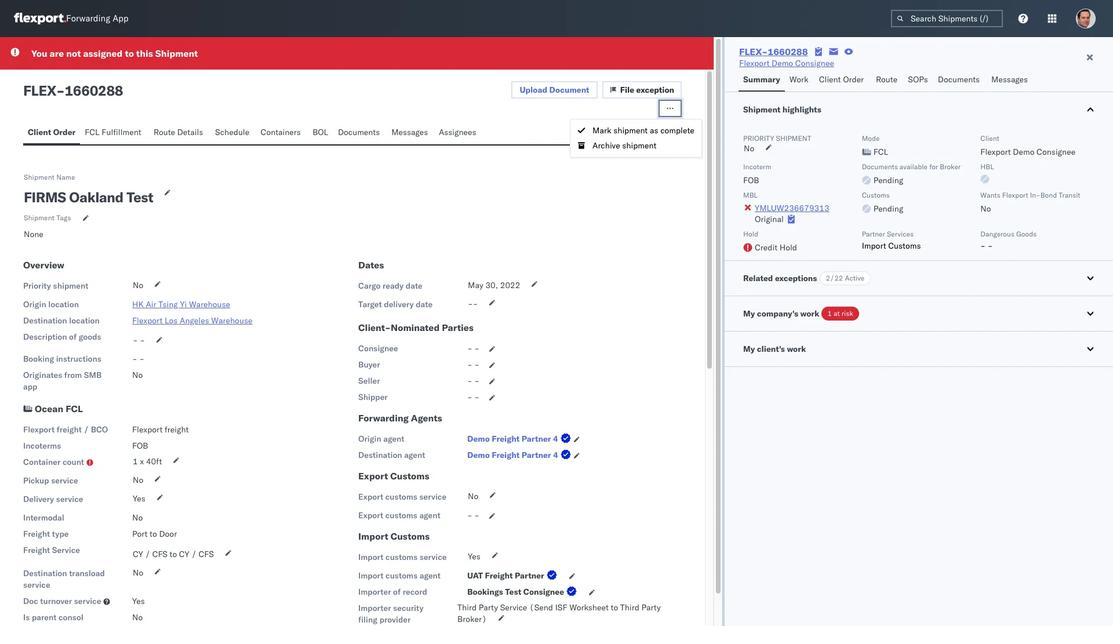 Task type: locate. For each thing, give the bounding box(es) containing it.
0 horizontal spatial client
[[28, 127, 51, 137]]

documents right the sops button
[[938, 74, 980, 85]]

1 horizontal spatial fcl
[[85, 127, 100, 137]]

client order button
[[814, 69, 871, 92], [23, 122, 80, 144]]

import
[[862, 241, 886, 251], [358, 530, 388, 542], [358, 552, 383, 562], [358, 570, 383, 581]]

service down pickup service
[[56, 494, 83, 504]]

route left sops
[[876, 74, 898, 85]]

1 export from the top
[[358, 470, 388, 482]]

1 cy from the left
[[133, 549, 143, 559]]

0 vertical spatial hold
[[743, 230, 758, 238]]

priority shipment down shipment highlights at the right top
[[743, 134, 811, 143]]

1 cfs from the left
[[152, 549, 167, 559]]

service down bookings test consignee
[[500, 602, 527, 613]]

client order button up shipment name
[[23, 122, 80, 144]]

1 horizontal spatial cy
[[179, 549, 189, 559]]

- - for consignee
[[467, 343, 479, 354]]

1 horizontal spatial 1
[[827, 309, 832, 318]]

4 for destination agent
[[553, 450, 558, 460]]

shipment right this
[[155, 48, 198, 59]]

service up export customs agent
[[419, 492, 446, 502]]

2 my from the top
[[743, 344, 755, 354]]

documents down mode
[[862, 162, 898, 171]]

1 vertical spatial test
[[505, 587, 521, 597]]

2 vertical spatial fcl
[[66, 403, 83, 414]]

test right oakland
[[126, 188, 153, 206]]

1 x 40ft
[[133, 456, 162, 467]]

test
[[126, 188, 153, 206], [505, 587, 521, 597]]

1 horizontal spatial priority shipment
[[743, 134, 811, 143]]

0 horizontal spatial cy
[[133, 549, 143, 559]]

of left goods on the left bottom of page
[[69, 332, 77, 342]]

archive shipment
[[592, 141, 656, 151]]

export up import customs
[[358, 510, 383, 521]]

agent up record on the bottom
[[420, 570, 441, 581]]

warehouse up angeles
[[189, 299, 230, 310]]

1 left at
[[827, 309, 832, 318]]

importer inside importer security filing provider
[[358, 603, 391, 613]]

client up hbl on the right top of page
[[980, 134, 999, 143]]

pending up services on the top
[[873, 203, 903, 214]]

route for route
[[876, 74, 898, 85]]

2/22 active
[[826, 274, 864, 282]]

client order
[[819, 74, 864, 85], [28, 127, 76, 137]]

test down uat freight partner
[[505, 587, 521, 597]]

service for destination transload service
[[23, 580, 50, 590]]

assignees
[[439, 127, 476, 137]]

target delivery date
[[358, 299, 433, 310]]

0 horizontal spatial documents button
[[333, 122, 387, 144]]

shipment up the origin location
[[53, 281, 88, 291]]

1 vertical spatial documents
[[338, 127, 380, 137]]

of for description
[[69, 332, 77, 342]]

work right client's
[[787, 344, 806, 354]]

service up import customs agent
[[420, 552, 447, 562]]

my for my client's work
[[743, 344, 755, 354]]

0 horizontal spatial fcl
[[66, 403, 83, 414]]

0 horizontal spatial fob
[[132, 441, 148, 451]]

0 horizontal spatial priority
[[23, 281, 51, 291]]

client order right work button
[[819, 74, 864, 85]]

priority
[[743, 134, 774, 143], [23, 281, 51, 291]]

complete
[[660, 125, 694, 136]]

1 vertical spatial route
[[154, 127, 175, 137]]

0 horizontal spatial /
[[84, 424, 89, 435]]

0 vertical spatial fcl
[[85, 127, 100, 137]]

fcl inside button
[[85, 127, 100, 137]]

fcl fulfillment button
[[80, 122, 149, 144]]

2 cy from the left
[[179, 549, 189, 559]]

location for origin location
[[48, 299, 79, 310]]

1 horizontal spatial /
[[145, 549, 150, 559]]

1 horizontal spatial freight
[[165, 424, 189, 435]]

ocean
[[35, 403, 63, 414]]

my inside my client's work button
[[743, 344, 755, 354]]

0 vertical spatial importer
[[358, 587, 391, 597]]

1 horizontal spatial messages
[[991, 74, 1028, 85]]

upload
[[520, 85, 547, 95]]

document
[[549, 85, 589, 95]]

originates
[[23, 370, 62, 380]]

containers button
[[256, 122, 308, 144]]

0 vertical spatial order
[[843, 74, 864, 85]]

customs up import customs agent
[[386, 552, 418, 562]]

exceptions
[[775, 273, 817, 283]]

goods
[[79, 332, 101, 342]]

1660288 up flexport demo consignee
[[768, 46, 808, 57]]

pending for customs
[[873, 203, 903, 214]]

firms
[[24, 188, 66, 206]]

date
[[406, 281, 422, 291], [416, 299, 433, 310]]

smb
[[84, 370, 102, 380]]

service
[[51, 475, 78, 486], [419, 492, 446, 502], [56, 494, 83, 504], [420, 552, 447, 562], [23, 580, 50, 590], [74, 596, 101, 606]]

flexport up incoterms
[[23, 424, 55, 435]]

2 horizontal spatial documents
[[938, 74, 980, 85]]

service for doc turnover service
[[74, 596, 101, 606]]

third up the broker)
[[457, 602, 477, 613]]

1 vertical spatial date
[[416, 299, 433, 310]]

bookings test consignee
[[467, 587, 564, 597]]

2 export from the top
[[358, 492, 383, 502]]

fob up mbl
[[743, 175, 759, 186]]

2 demo freight partner 4 from the top
[[467, 450, 558, 460]]

0 horizontal spatial cfs
[[152, 549, 167, 559]]

import up importer of record
[[358, 570, 383, 581]]

2 pending from the top
[[873, 203, 903, 214]]

1 horizontal spatial forwarding
[[358, 412, 409, 424]]

0 horizontal spatial third
[[457, 602, 477, 613]]

order left route button
[[843, 74, 864, 85]]

0 vertical spatial messages button
[[987, 69, 1034, 92]]

1 horizontal spatial documents
[[862, 162, 898, 171]]

client down flex on the top left
[[28, 127, 51, 137]]

service inside destination transload service
[[23, 580, 50, 590]]

1 vertical spatial of
[[393, 587, 401, 597]]

customs inside "partner services import customs"
[[888, 241, 921, 251]]

fcl up flexport freight / bco
[[66, 403, 83, 414]]

export down export customs
[[358, 492, 383, 502]]

flexport los angeles warehouse link
[[132, 315, 252, 326]]

0 horizontal spatial 1660288
[[65, 82, 123, 99]]

location up goods on the left bottom of page
[[69, 315, 100, 326]]

consignee up buyer
[[358, 343, 398, 354]]

fcl for fcl fulfillment
[[85, 127, 100, 137]]

customs down export customs service
[[385, 510, 417, 521]]

service for import customs service
[[420, 552, 447, 562]]

0 vertical spatial date
[[406, 281, 422, 291]]

0 horizontal spatial forwarding
[[66, 13, 110, 24]]

0 horizontal spatial priority shipment
[[23, 281, 88, 291]]

0 vertical spatial demo freight partner 4 link
[[467, 433, 573, 445]]

work for my company's work
[[800, 308, 819, 319]]

related exceptions
[[743, 273, 817, 283]]

2 freight from the left
[[165, 424, 189, 435]]

flexport up the 1 x 40ft
[[132, 424, 163, 435]]

third party service (send isf worksheet to third party broker)
[[457, 602, 661, 624]]

yi
[[180, 299, 187, 310]]

from
[[64, 370, 82, 380]]

0 vertical spatial forwarding
[[66, 13, 110, 24]]

consignee up work at the right
[[795, 58, 834, 68]]

work inside button
[[787, 344, 806, 354]]

1 vertical spatial destination
[[358, 450, 402, 460]]

shipment up firms
[[24, 173, 54, 181]]

0 vertical spatial documents
[[938, 74, 980, 85]]

services
[[887, 230, 914, 238]]

1 vertical spatial 1
[[133, 456, 138, 467]]

- - for buyer
[[467, 359, 479, 370]]

customs
[[862, 191, 890, 199], [888, 241, 921, 251], [390, 470, 429, 482], [391, 530, 430, 542]]

1 freight from the left
[[57, 424, 82, 435]]

1 vertical spatial yes
[[468, 551, 480, 562]]

flexport up hbl on the right top of page
[[980, 147, 1011, 157]]

third right worksheet
[[620, 602, 639, 613]]

fcl down mode
[[873, 147, 888, 157]]

agent down export customs service
[[419, 510, 440, 521]]

to right worksheet
[[611, 602, 618, 613]]

company's
[[757, 308, 798, 319]]

original
[[755, 214, 784, 224]]

are
[[50, 48, 64, 59]]

route inside button
[[154, 127, 175, 137]]

importer for importer of record
[[358, 587, 391, 597]]

shipment down summary button
[[743, 104, 780, 115]]

sops button
[[903, 69, 933, 92]]

customs up export customs agent
[[385, 492, 417, 502]]

order
[[843, 74, 864, 85], [53, 127, 76, 137]]

to inside the third party service (send isf worksheet to third party broker)
[[611, 602, 618, 613]]

freight
[[57, 424, 82, 435], [165, 424, 189, 435]]

3 export from the top
[[358, 510, 383, 521]]

2/22
[[826, 274, 843, 282]]

flexport inside wants flexport in-bond transit no
[[1002, 191, 1028, 199]]

1 horizontal spatial service
[[500, 602, 527, 613]]

0 horizontal spatial freight
[[57, 424, 82, 435]]

this
[[136, 48, 153, 59]]

demo inside client flexport demo consignee incoterm fob
[[1013, 147, 1034, 157]]

1 horizontal spatial fob
[[743, 175, 759, 186]]

shipment down highlights
[[776, 134, 811, 143]]

2 horizontal spatial fcl
[[873, 147, 888, 157]]

service down type
[[52, 545, 80, 555]]

messages for topmost the messages button
[[991, 74, 1028, 85]]

1 demo freight partner 4 link from the top
[[467, 433, 573, 445]]

0 horizontal spatial client order button
[[23, 122, 80, 144]]

1 party from the left
[[479, 602, 498, 613]]

origin up destination agent
[[358, 434, 381, 444]]

shipment for shipment name
[[24, 173, 54, 181]]

shipment inside shipment highlights button
[[743, 104, 780, 115]]

demo freight partner 4 for origin agent
[[467, 434, 558, 444]]

destination inside destination transload service
[[23, 568, 67, 579]]

fob up x
[[132, 441, 148, 451]]

0 vertical spatial pending
[[873, 175, 903, 186]]

importer up importer security filing provider on the bottom
[[358, 587, 391, 597]]

0 vertical spatial my
[[743, 308, 755, 319]]

0 vertical spatial yes
[[133, 493, 145, 504]]

forwarding inside 'forwarding app' link
[[66, 13, 110, 24]]

1660288 down assigned
[[65, 82, 123, 99]]

destination down freight service on the left bottom of page
[[23, 568, 67, 579]]

origin up destination location
[[23, 299, 46, 310]]

import inside "partner services import customs"
[[862, 241, 886, 251]]

1 vertical spatial documents button
[[333, 122, 387, 144]]

2 4 from the top
[[553, 450, 558, 460]]

0 horizontal spatial service
[[52, 545, 80, 555]]

2 vertical spatial documents
[[862, 162, 898, 171]]

1 vertical spatial fcl
[[873, 147, 888, 157]]

of for importer
[[393, 587, 401, 597]]

consignee up (send
[[523, 587, 564, 597]]

wants
[[980, 191, 1000, 199]]

2 vertical spatial export
[[358, 510, 383, 521]]

service up consol
[[74, 596, 101, 606]]

1 vertical spatial service
[[500, 602, 527, 613]]

freight
[[492, 434, 520, 444], [492, 450, 520, 460], [23, 529, 50, 539], [23, 545, 50, 555], [485, 570, 513, 581]]

is
[[23, 612, 30, 623]]

forwarding left app
[[66, 13, 110, 24]]

1 vertical spatial demo freight partner 4 link
[[467, 449, 573, 461]]

fcl left fulfillment
[[85, 127, 100, 137]]

1 horizontal spatial of
[[393, 587, 401, 597]]

0 vertical spatial location
[[48, 299, 79, 310]]

exception
[[636, 85, 674, 95]]

forwarding up origin agent
[[358, 412, 409, 424]]

1 vertical spatial fob
[[132, 441, 148, 451]]

4
[[553, 434, 558, 444], [553, 450, 558, 460]]

client order down flex on the top left
[[28, 127, 76, 137]]

0 horizontal spatial route
[[154, 127, 175, 137]]

flexport for flexport freight / bco
[[23, 424, 55, 435]]

flexport demo consignee
[[739, 58, 834, 68]]

0 horizontal spatial party
[[479, 602, 498, 613]]

destination down origin agent
[[358, 450, 402, 460]]

importer up 'filing'
[[358, 603, 391, 613]]

1 vertical spatial demo freight partner 4
[[467, 450, 558, 460]]

1 vertical spatial location
[[69, 315, 100, 326]]

angeles
[[180, 315, 209, 326]]

of down import customs agent
[[393, 587, 401, 597]]

forwarding agents
[[358, 412, 442, 424]]

route
[[876, 74, 898, 85], [154, 127, 175, 137]]

customs for export customs agent
[[385, 510, 417, 521]]

order down flex - 1660288
[[53, 127, 76, 137]]

location up destination location
[[48, 299, 79, 310]]

warehouse right angeles
[[211, 315, 252, 326]]

customs down services on the top
[[888, 241, 921, 251]]

origin location
[[23, 299, 79, 310]]

1 vertical spatial 1660288
[[65, 82, 123, 99]]

dangerous
[[980, 230, 1014, 238]]

ymluw236679313
[[755, 203, 829, 213]]

0 horizontal spatial origin
[[23, 299, 46, 310]]

1 horizontal spatial route
[[876, 74, 898, 85]]

pickup service
[[23, 475, 78, 486]]

mbl
[[743, 191, 758, 199]]

credit hold
[[755, 242, 797, 253]]

0 horizontal spatial documents
[[338, 127, 380, 137]]

0 vertical spatial origin
[[23, 299, 46, 310]]

route for route details
[[154, 127, 175, 137]]

route inside button
[[876, 74, 898, 85]]

consignee up bond
[[1037, 147, 1075, 157]]

flexport down flex-
[[739, 58, 770, 68]]

documents button right sops
[[933, 69, 987, 92]]

1 4 from the top
[[553, 434, 558, 444]]

2 demo freight partner 4 link from the top
[[467, 449, 573, 461]]

0 horizontal spatial order
[[53, 127, 76, 137]]

1 vertical spatial pending
[[873, 203, 903, 214]]

destination up the description
[[23, 315, 67, 326]]

service up doc
[[23, 580, 50, 590]]

import up active
[[862, 241, 886, 251]]

0 vertical spatial messages
[[991, 74, 1028, 85]]

dates
[[358, 259, 384, 271]]

export down destination agent
[[358, 470, 388, 482]]

1 vertical spatial origin
[[358, 434, 381, 444]]

0 horizontal spatial client order
[[28, 127, 76, 137]]

documents button right the bol
[[333, 122, 387, 144]]

1 horizontal spatial origin
[[358, 434, 381, 444]]

my left the company's
[[743, 308, 755, 319]]

1 demo freight partner 4 from the top
[[467, 434, 558, 444]]

shipment for shipment tags
[[24, 213, 54, 222]]

2 importer from the top
[[358, 603, 391, 613]]

(send
[[529, 602, 553, 613]]

freight type
[[23, 529, 69, 539]]

provider
[[379, 614, 411, 625]]

flexport left in-
[[1002, 191, 1028, 199]]

my for my company's work
[[743, 308, 755, 319]]

date up client-nominated parties
[[416, 299, 433, 310]]

1 horizontal spatial third
[[620, 602, 639, 613]]

third
[[457, 602, 477, 613], [620, 602, 639, 613]]

1 horizontal spatial cfs
[[199, 549, 214, 559]]

shipment for shipment highlights
[[743, 104, 780, 115]]

client order for the left client order button
[[28, 127, 76, 137]]

broker
[[940, 162, 961, 171]]

my client's work button
[[725, 332, 1113, 366]]

related
[[743, 273, 773, 283]]

priority down overview
[[23, 281, 51, 291]]

origin for origin agent
[[358, 434, 381, 444]]

service
[[52, 545, 80, 555], [500, 602, 527, 613]]

fob inside client flexport demo consignee incoterm fob
[[743, 175, 759, 186]]

shipment up none
[[24, 213, 54, 222]]

date right ready
[[406, 281, 422, 291]]

not
[[66, 48, 81, 59]]

1 importer from the top
[[358, 587, 391, 597]]

0 vertical spatial export
[[358, 470, 388, 482]]

1660288
[[768, 46, 808, 57], [65, 82, 123, 99]]

1 horizontal spatial client
[[819, 74, 841, 85]]

priority shipment
[[743, 134, 811, 143], [23, 281, 88, 291]]

1 horizontal spatial priority
[[743, 134, 774, 143]]

doc
[[23, 596, 38, 606]]

destination for destination location
[[23, 315, 67, 326]]

hold right "credit"
[[780, 242, 797, 253]]

mark shipment as complete
[[592, 125, 694, 136]]

1 vertical spatial priority
[[23, 281, 51, 291]]

1 my from the top
[[743, 308, 755, 319]]

assignees button
[[434, 122, 483, 144]]

pending down the documents available for broker
[[873, 175, 903, 186]]

customs up importer of record
[[386, 570, 418, 581]]

1 vertical spatial messages
[[391, 127, 428, 137]]

location
[[48, 299, 79, 310], [69, 315, 100, 326]]

0 vertical spatial destination
[[23, 315, 67, 326]]

work left at
[[800, 308, 819, 319]]

1 vertical spatial client order button
[[23, 122, 80, 144]]

agent
[[383, 434, 404, 444], [404, 450, 425, 460], [419, 510, 440, 521], [420, 570, 441, 581]]

1 pending from the top
[[873, 175, 903, 186]]

hold
[[743, 230, 758, 238], [780, 242, 797, 253]]

2 horizontal spatial client
[[980, 134, 999, 143]]

flexport down air
[[132, 315, 163, 326]]

route details button
[[149, 122, 210, 144]]

import down import customs
[[358, 552, 383, 562]]

0 vertical spatial test
[[126, 188, 153, 206]]

0 vertical spatial route
[[876, 74, 898, 85]]

flexport for flexport freight
[[132, 424, 163, 435]]

parties
[[442, 322, 474, 333]]

pickup
[[23, 475, 49, 486]]

shipment up archive shipment
[[613, 125, 648, 136]]

1 left x
[[133, 456, 138, 467]]

0 horizontal spatial 1
[[133, 456, 138, 467]]

1 vertical spatial client order
[[28, 127, 76, 137]]

priority up incoterm
[[743, 134, 774, 143]]

0 vertical spatial work
[[800, 308, 819, 319]]

service inside the third party service (send isf worksheet to third party broker)
[[500, 602, 527, 613]]

freight service
[[23, 545, 80, 555]]

import customs
[[358, 530, 430, 542]]

0 vertical spatial client order
[[819, 74, 864, 85]]

seller
[[358, 376, 380, 386]]

import customs agent
[[358, 570, 441, 581]]

priority shipment up the origin location
[[23, 281, 88, 291]]

demo freight partner 4 link
[[467, 433, 573, 445], [467, 449, 573, 461]]

partner
[[862, 230, 885, 238], [522, 434, 551, 444], [522, 450, 551, 460], [515, 570, 544, 581]]

name
[[56, 173, 75, 181]]

fcl
[[85, 127, 100, 137], [873, 147, 888, 157], [66, 403, 83, 414]]

1 vertical spatial work
[[787, 344, 806, 354]]

import down export customs agent
[[358, 530, 388, 542]]

4 for origin agent
[[553, 434, 558, 444]]

flexport for flexport demo consignee
[[739, 58, 770, 68]]

0 vertical spatial of
[[69, 332, 77, 342]]

30,
[[485, 280, 498, 290]]

to left this
[[125, 48, 134, 59]]

consignee inside client flexport demo consignee incoterm fob
[[1037, 147, 1075, 157]]

my left client's
[[743, 344, 755, 354]]



Task type: vqa. For each thing, say whether or not it's contained in the screenshot.


Task type: describe. For each thing, give the bounding box(es) containing it.
- - for export customs agent
[[467, 510, 479, 521]]

export customs service
[[358, 492, 446, 502]]

you are not assigned to this shipment
[[31, 48, 198, 59]]

0 horizontal spatial hold
[[743, 230, 758, 238]]

shipper
[[358, 392, 388, 402]]

flexport. image
[[14, 13, 66, 24]]

- - for shipper
[[467, 392, 479, 402]]

client for client order button to the top
[[819, 74, 841, 85]]

service for export customs service
[[419, 492, 446, 502]]

summary
[[743, 74, 780, 85]]

customs for import customs agent
[[386, 570, 418, 581]]

date for target delivery date
[[416, 299, 433, 310]]

yes for import customs service
[[468, 551, 480, 562]]

2 third from the left
[[620, 602, 639, 613]]

type
[[52, 529, 69, 539]]

2 horizontal spatial /
[[191, 549, 196, 559]]

1 horizontal spatial test
[[505, 587, 521, 597]]

turnover
[[40, 596, 72, 606]]

client's
[[757, 344, 785, 354]]

archive
[[592, 141, 620, 151]]

documents available for broker
[[862, 162, 961, 171]]

export for export customs service
[[358, 492, 383, 502]]

parent
[[32, 612, 56, 623]]

destination for destination agent
[[358, 450, 402, 460]]

pending for documents available for broker
[[873, 175, 903, 186]]

yes for delivery service
[[133, 493, 145, 504]]

location for destination location
[[69, 315, 100, 326]]

partner services import customs
[[862, 230, 921, 251]]

- - for description of goods
[[133, 335, 145, 346]]

x
[[140, 456, 144, 467]]

flexport freight / bco
[[23, 424, 108, 435]]

nominated
[[391, 322, 440, 333]]

date for cargo ready date
[[406, 281, 422, 291]]

to down the 'door'
[[170, 549, 177, 559]]

no inside wants flexport in-bond transit no
[[980, 203, 991, 214]]

at
[[834, 309, 840, 318]]

my client's work
[[743, 344, 806, 354]]

service down count
[[51, 475, 78, 486]]

my company's work
[[743, 308, 819, 319]]

record
[[403, 587, 427, 597]]

consol
[[59, 612, 83, 623]]

may
[[468, 280, 483, 290]]

tags
[[56, 213, 71, 222]]

transload
[[69, 568, 105, 579]]

uat freight partner
[[467, 570, 544, 581]]

filing
[[358, 614, 377, 625]]

isf
[[555, 602, 567, 613]]

work for my client's work
[[787, 344, 806, 354]]

sops
[[908, 74, 928, 85]]

0 vertical spatial service
[[52, 545, 80, 555]]

0 vertical spatial warehouse
[[189, 299, 230, 310]]

customs up import customs service
[[391, 530, 430, 542]]

0 vertical spatial documents button
[[933, 69, 987, 92]]

40ft
[[146, 456, 162, 467]]

bookings
[[467, 587, 503, 597]]

origin for origin location
[[23, 299, 46, 310]]

demo freight partner 4 link for destination agent
[[467, 449, 573, 461]]

import for import customs service
[[358, 552, 383, 562]]

container count
[[23, 457, 84, 467]]

client inside client flexport demo consignee incoterm fob
[[980, 134, 999, 143]]

order for client order button to the top
[[843, 74, 864, 85]]

1 third from the left
[[457, 602, 477, 613]]

bol
[[313, 127, 328, 137]]

booking
[[23, 354, 54, 364]]

import for import customs
[[358, 530, 388, 542]]

work button
[[785, 69, 814, 92]]

risk
[[842, 309, 853, 318]]

destination for destination transload service
[[23, 568, 67, 579]]

details
[[177, 127, 203, 137]]

credit
[[755, 242, 777, 253]]

- - for seller
[[467, 376, 479, 386]]

ocean fcl
[[35, 403, 83, 414]]

shipment name
[[24, 173, 75, 181]]

bol button
[[308, 122, 333, 144]]

freight for flexport freight / bco
[[57, 424, 82, 435]]

bond
[[1040, 191, 1057, 199]]

work
[[789, 74, 809, 85]]

flex
[[23, 82, 56, 99]]

2022
[[500, 280, 520, 290]]

0 vertical spatial priority shipment
[[743, 134, 811, 143]]

tsing
[[158, 299, 178, 310]]

goods
[[1016, 230, 1037, 238]]

agents
[[411, 412, 442, 424]]

dangerous goods - -
[[980, 230, 1037, 251]]

flex-1660288
[[739, 46, 808, 57]]

client for the left client order button
[[28, 127, 51, 137]]

forwarding app
[[66, 13, 128, 24]]

customs for import customs service
[[386, 552, 418, 562]]

flexport inside client flexport demo consignee incoterm fob
[[980, 147, 1011, 157]]

importer security filing provider
[[358, 603, 424, 625]]

target
[[358, 299, 382, 310]]

messages for the messages button to the left
[[391, 127, 428, 137]]

fcl fulfillment
[[85, 127, 141, 137]]

app
[[113, 13, 128, 24]]

Search Shipments (/) text field
[[891, 10, 1003, 27]]

export for export customs agent
[[358, 510, 383, 521]]

fcl for fcl
[[873, 147, 888, 157]]

flexport for flexport los angeles warehouse
[[132, 315, 163, 326]]

los
[[165, 315, 178, 326]]

2 cfs from the left
[[199, 549, 214, 559]]

1 horizontal spatial 1660288
[[768, 46, 808, 57]]

intermodal
[[23, 512, 64, 523]]

importer of record
[[358, 587, 427, 597]]

port to door
[[132, 529, 177, 539]]

shipment highlights button
[[725, 92, 1113, 127]]

freight for flexport freight
[[165, 424, 189, 435]]

export for export customs
[[358, 470, 388, 482]]

0 vertical spatial priority
[[743, 134, 774, 143]]

client flexport demo consignee incoterm fob
[[743, 134, 1075, 186]]

partner inside "partner services import customs"
[[862, 230, 885, 238]]

2 party from the left
[[641, 602, 661, 613]]

import for import customs agent
[[358, 570, 383, 581]]

importer for importer security filing provider
[[358, 603, 391, 613]]

order for the left client order button
[[53, 127, 76, 137]]

incoterm
[[743, 162, 771, 171]]

air
[[146, 299, 156, 310]]

file
[[620, 85, 634, 95]]

demo freight partner 4 for destination agent
[[467, 450, 558, 460]]

bco
[[91, 424, 108, 435]]

active
[[845, 274, 864, 282]]

as
[[650, 125, 658, 136]]

buyer
[[358, 359, 380, 370]]

shipment down "mark shipment as complete"
[[622, 141, 656, 151]]

agent up export customs
[[404, 450, 425, 460]]

to right port
[[150, 529, 157, 539]]

1 for 1 at risk
[[827, 309, 832, 318]]

customs for export customs service
[[385, 492, 417, 502]]

2 vertical spatial yes
[[132, 596, 145, 606]]

1 for 1 x 40ft
[[133, 456, 138, 467]]

0 vertical spatial client order button
[[814, 69, 871, 92]]

forwarding for forwarding app
[[66, 13, 110, 24]]

schedule button
[[210, 122, 256, 144]]

client order for client order button to the top
[[819, 74, 864, 85]]

flexport freight
[[132, 424, 189, 435]]

is parent consol
[[23, 612, 83, 623]]

upload document button
[[512, 81, 597, 99]]

mark
[[592, 125, 611, 136]]

1 vertical spatial hold
[[780, 242, 797, 253]]

1 at risk
[[827, 309, 853, 318]]

customs down the documents available for broker
[[862, 191, 890, 199]]

security
[[393, 603, 424, 613]]

port
[[132, 529, 148, 539]]

forwarding for forwarding agents
[[358, 412, 409, 424]]

hk
[[132, 299, 144, 310]]

agent up destination agent
[[383, 434, 404, 444]]

schedule
[[215, 127, 249, 137]]

cargo ready date
[[358, 281, 422, 291]]

demo freight partner 4 link for origin agent
[[467, 433, 573, 445]]

destination transload service
[[23, 568, 105, 590]]

0 horizontal spatial messages button
[[387, 122, 434, 144]]

count
[[63, 457, 84, 467]]

1 vertical spatial warehouse
[[211, 315, 252, 326]]

1 vertical spatial priority shipment
[[23, 281, 88, 291]]

available
[[900, 162, 928, 171]]

summary button
[[739, 69, 785, 92]]

flexport demo consignee link
[[739, 57, 834, 69]]

customs up export customs service
[[390, 470, 429, 482]]

oakland
[[69, 188, 123, 206]]

fulfillment
[[102, 127, 141, 137]]

broker)
[[457, 614, 487, 624]]



